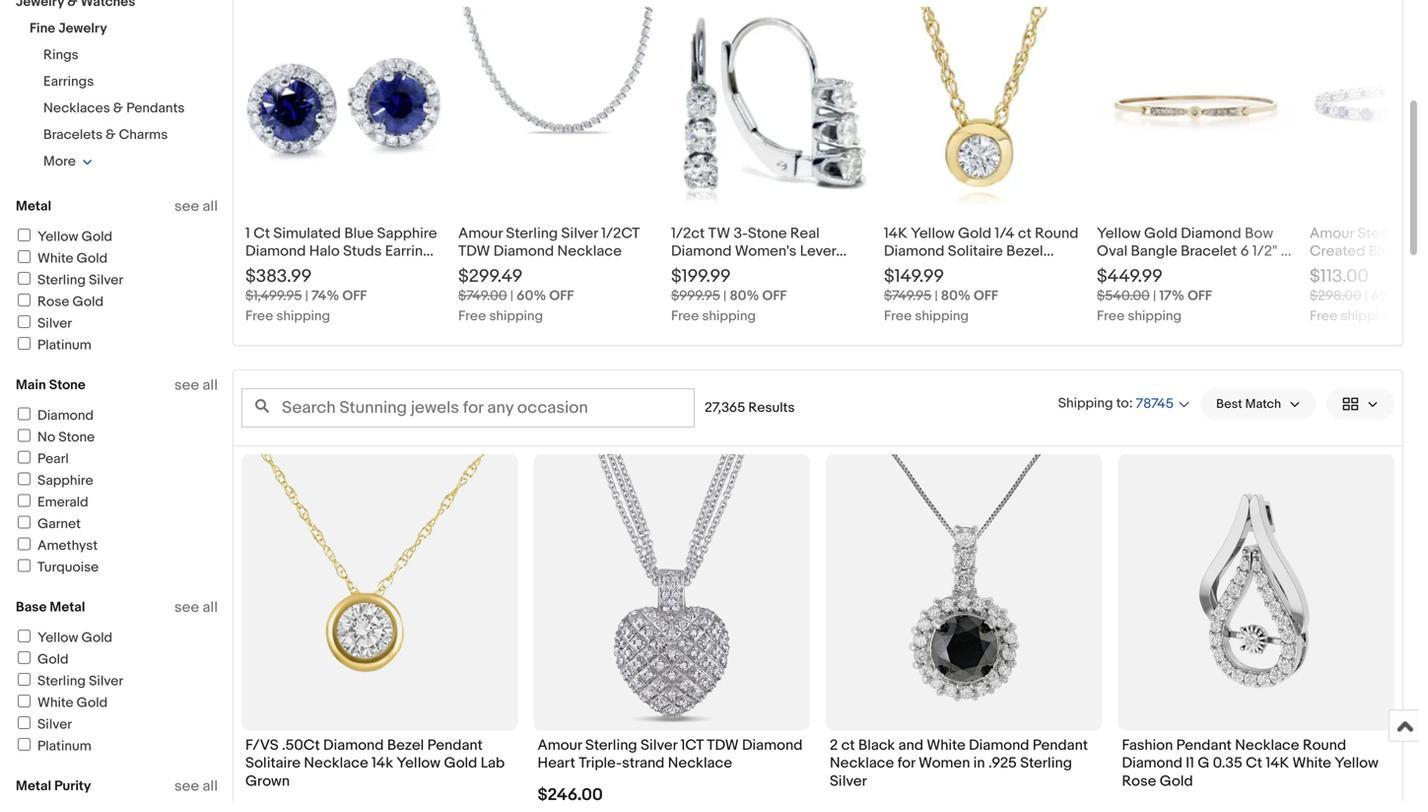 Task type: vqa. For each thing, say whether or not it's contained in the screenshot.


Task type: describe. For each thing, give the bounding box(es) containing it.
sterling silver for white
[[37, 673, 123, 690]]

Silver checkbox
[[18, 717, 31, 729]]

sterling silver link for white
[[15, 673, 123, 690]]

bracelets & charms link
[[43, 127, 168, 143]]

yellow gold diamond bow oval bangle bracelet 6 1/2" - 10k round brilliant .50ctw
[[1097, 225, 1287, 278]]

yellow inside yellow gold diamond bow oval bangle bracelet 6 1/2" - 10k round brilliant .50ctw
[[1097, 225, 1141, 242]]

amethyst
[[37, 538, 98, 554]]

round inside yellow gold diamond bow oval bangle bracelet 6 1/2" - 10k round brilliant .50ctw
[[1122, 260, 1166, 278]]

free for $383.99
[[245, 308, 273, 325]]

f/vs
[[245, 737, 279, 755]]

blue
[[344, 225, 374, 242]]

silver inside '2 ct black and white diamond pendant necklace for women in .925 sterling silver'
[[830, 773, 867, 790]]

rose gold
[[37, 294, 103, 310]]

2 white gold link from the top
[[15, 695, 108, 712]]

yellow inside f/vs .50ct diamond bezel pendant solitaire necklace 14k yellow gold lab grown
[[397, 755, 441, 772]]

pendant inside f/vs .50ct diamond bezel pendant solitaire necklace 14k yellow gold lab grown
[[427, 737, 483, 755]]

platinum for rose
[[37, 337, 91, 354]]

i1
[[1186, 755, 1195, 772]]

silver inside amour sterling silver 1ct tdw diamond heart triple-strand necklace
[[641, 737, 677, 755]]

bezel inside 14k yellow gold 1/4 ct round diamond solitaire bezel pendant necklace 18"
[[1007, 242, 1043, 260]]

0 horizontal spatial rose
[[37, 294, 69, 310]]

Amethyst checkbox
[[18, 538, 31, 550]]

gold inside the 1 ct simulated blue sapphire diamond halo studs earrings 10k white gold
[[313, 260, 346, 278]]

yellow gold checkbox for gold
[[18, 630, 31, 643]]

to
[[1116, 395, 1129, 412]]

solitaire inside 14k yellow gold 1/4 ct round diamond solitaire bezel pendant necklace 18"
[[948, 242, 1003, 260]]

shipping to : 78745
[[1058, 395, 1174, 412]]

$299.49
[[458, 266, 523, 287]]

necklace inside amour sterling silver 1ct tdw diamond heart triple-strand necklace
[[668, 755, 732, 772]]

1 white gold link from the top
[[15, 250, 108, 267]]

sterling inside amour sterling s
[[1358, 225, 1410, 242]]

gold inside fashion pendant necklace round diamond i1 g 0.35 ct 14k white yellow rose gold
[[1160, 773, 1193, 790]]

women's
[[735, 242, 797, 260]]

fashion
[[1122, 737, 1173, 755]]

brilliant
[[1169, 260, 1219, 278]]

earrings inside the 1 ct simulated blue sapphire diamond halo studs earrings 10k white gold
[[385, 242, 440, 260]]

purity
[[54, 778, 91, 795]]

yellow gold for white gold
[[37, 229, 112, 245]]

$999.95
[[671, 288, 720, 305]]

silver right silver option
[[37, 717, 72, 733]]

10k inside yellow gold diamond bow oval bangle bracelet 6 1/2" - 10k round brilliant .50ctw
[[1097, 260, 1119, 278]]

necklaces
[[43, 100, 110, 117]]

main
[[16, 377, 46, 394]]

tdw for $299.49
[[458, 242, 490, 260]]

and
[[899, 737, 924, 755]]

gold inside yellow gold diamond bow oval bangle bracelet 6 1/2" - 10k round brilliant .50ctw
[[1144, 225, 1178, 242]]

amour sterling silver created blue and white sapphire tennis bracelet image
[[1310, 7, 1419, 204]]

more
[[43, 153, 76, 170]]

earrings inside 1/2ct tw 3-stone real diamond women's lever back earrings 14k white gold
[[708, 260, 762, 278]]

fashion pendant necklace round diamond i1 g 0.35 ct 14k white yellow rose gold link
[[1122, 737, 1391, 796]]

pearl
[[37, 451, 69, 468]]

1/2ct
[[601, 225, 640, 242]]

pendants
[[126, 100, 185, 117]]

all for no stone
[[203, 377, 218, 394]]

80% for $149.99
[[941, 288, 971, 305]]

gold inside f/vs .50ct diamond bezel pendant solitaire necklace 14k yellow gold lab grown
[[444, 755, 477, 772]]

0.35
[[1213, 755, 1243, 772]]

f/vs .50ct diamond bezel pendant solitaire necklace 14k yellow gold lab grown link
[[245, 737, 514, 796]]

emerald link
[[15, 494, 88, 511]]

diamond inside fashion pendant necklace round diamond i1 g 0.35 ct 14k white yellow rose gold
[[1122, 755, 1183, 772]]

bow
[[1245, 225, 1274, 242]]

see all button for gold
[[174, 599, 218, 617]]

pendant inside fashion pendant necklace round diamond i1 g 0.35 ct 14k white yellow rose gold
[[1177, 737, 1232, 755]]

amour sterling silver 1ct tdw diamond heart triple-strand necklace
[[538, 737, 803, 772]]

garnet link
[[15, 516, 81, 533]]

yellow gold link for gold
[[15, 630, 112, 647]]

jewelry
[[58, 20, 107, 37]]

shipping inside amour sterling silver 1/2ct tdw diamond necklace $299.49 $749.00 | 60% off free shipping
[[489, 308, 543, 325]]

off for $383.99
[[342, 288, 367, 305]]

$149.99
[[884, 266, 944, 287]]

round inside 14k yellow gold 1/4 ct round diamond solitaire bezel pendant necklace 18"
[[1035, 225, 1079, 242]]

oval
[[1097, 242, 1128, 260]]

white gold for 1st white gold option from the bottom of the page
[[37, 695, 108, 712]]

all for gold
[[203, 599, 218, 617]]

strand
[[622, 755, 665, 772]]

diamond inside '2 ct black and white diamond pendant necklace for women in .925 sterling silver'
[[969, 737, 1030, 755]]

sterling silver for rose
[[37, 272, 123, 289]]

view: gallery view image
[[1342, 394, 1379, 414]]

fashion pendant necklace round diamond i1 g 0.35 ct 14k white yellow rose gold image
[[1118, 454, 1395, 731]]

no stone
[[37, 429, 95, 446]]

necklace inside 14k yellow gold 1/4 ct round diamond solitaire bezel pendant necklace 18"
[[943, 260, 1007, 278]]

lever
[[800, 242, 836, 260]]

no stone link
[[15, 429, 95, 446]]

$749.95
[[884, 288, 932, 305]]

fine jewelry
[[30, 20, 107, 37]]

shipping
[[1058, 395, 1113, 412]]

10k inside the 1 ct simulated blue sapphire diamond halo studs earrings 10k white gold
[[245, 260, 267, 278]]

see for gold
[[174, 599, 199, 617]]

charms
[[119, 127, 168, 143]]

g
[[1198, 755, 1210, 772]]

1 vertical spatial metal
[[50, 599, 85, 616]]

ct inside fashion pendant necklace round diamond i1 g 0.35 ct 14k white yellow rose gold
[[1246, 755, 1263, 772]]

$540.00
[[1097, 288, 1150, 305]]

no
[[37, 429, 55, 446]]

silver up rose gold
[[89, 272, 123, 289]]

metal purity
[[16, 778, 91, 795]]

.925
[[989, 755, 1017, 772]]

gold link
[[15, 652, 68, 668]]

amour sterling s
[[1310, 225, 1419, 278]]

free for $199.99
[[671, 308, 699, 325]]

base metal
[[16, 599, 85, 616]]

black
[[858, 737, 895, 755]]

4 all from the top
[[203, 778, 218, 795]]

14k yellow gold 1/4 ct round diamond solitaire bezel pendant necklace 18"
[[884, 225, 1079, 278]]

No Stone checkbox
[[18, 429, 31, 442]]

2 ct black and white diamond pendant necklace for women in .925 sterling silver
[[830, 737, 1088, 790]]

pendant inside '2 ct black and white diamond pendant necklace for women in .925 sterling silver'
[[1033, 737, 1088, 755]]

27,365
[[705, 400, 745, 416]]

see all button for white gold
[[174, 198, 218, 215]]

simulated
[[273, 225, 341, 242]]

white down gold link
[[37, 695, 73, 712]]

white inside fashion pendant necklace round diamond i1 g 0.35 ct 14k white yellow rose gold
[[1293, 755, 1331, 772]]

pearl link
[[15, 451, 69, 468]]

.50ctw
[[1223, 260, 1269, 278]]

Emerald checkbox
[[18, 494, 31, 507]]

base
[[16, 599, 47, 616]]

Pearl checkbox
[[18, 451, 31, 464]]

earrings link
[[43, 73, 94, 90]]

match
[[1246, 396, 1281, 412]]

stone for no stone
[[58, 429, 95, 446]]

| inside amour sterling silver 1/2ct tdw diamond necklace $299.49 $749.00 | 60% off free shipping
[[510, 288, 513, 305]]

yellow inside fashion pendant necklace round diamond i1 g 0.35 ct 14k white yellow rose gold
[[1335, 755, 1379, 772]]

| for $149.99
[[935, 288, 938, 305]]

silver link for rose gold
[[15, 315, 72, 332]]

amethyst link
[[15, 538, 98, 554]]

$383.99
[[245, 266, 312, 287]]

2 ct black and white diamond pendant necklace for women in .925 sterling silver link
[[830, 737, 1099, 796]]

in
[[974, 755, 985, 772]]

1/2"
[[1253, 242, 1278, 260]]

rose inside fashion pendant necklace round diamond i1 g 0.35 ct 14k white yellow rose gold
[[1122, 773, 1157, 790]]

shipping for $199.99
[[702, 308, 756, 325]]

best match button
[[1201, 388, 1317, 420]]

1
[[245, 225, 250, 242]]

see for white gold
[[174, 198, 199, 215]]

14k inside 14k yellow gold 1/4 ct round diamond solitaire bezel pendant necklace 18"
[[884, 225, 908, 242]]

necklace inside amour sterling silver 1/2ct tdw diamond necklace $299.49 $749.00 | 60% off free shipping
[[557, 242, 622, 260]]

round inside fashion pendant necklace round diamond i1 g 0.35 ct 14k white yellow rose gold
[[1303, 737, 1347, 755]]

diamond inside f/vs .50ct diamond bezel pendant solitaire necklace 14k yellow gold lab grown
[[323, 737, 384, 755]]

pendant inside 14k yellow gold 1/4 ct round diamond solitaire bezel pendant necklace 18"
[[884, 260, 940, 278]]

diamond inside amour sterling silver 1ct tdw diamond heart triple-strand necklace
[[742, 737, 803, 755]]

sterling silver link for rose
[[15, 272, 123, 289]]

$149.99 $749.95 | 80% off free shipping
[[884, 266, 998, 325]]

silver down the rose gold link
[[37, 315, 72, 332]]

$749.00 text field
[[458, 288, 507, 305]]

yellow inside 14k yellow gold 1/4 ct round diamond solitaire bezel pendant necklace 18"
[[911, 225, 955, 242]]

f/vs .50ct diamond bezel pendant solitaire necklace 14k yellow gold lab grown
[[245, 737, 505, 790]]

$449.99
[[1097, 266, 1163, 287]]



Task type: locate. For each thing, give the bounding box(es) containing it.
0 vertical spatial metal
[[16, 198, 51, 215]]

1/4
[[995, 225, 1015, 242]]

amour sterling silver 1ct tdw diamond heart triple-strand necklace link
[[538, 737, 806, 778]]

$383.99 $1,499.95 | 74% off free shipping
[[245, 266, 367, 325]]

5 shipping from the left
[[1128, 308, 1182, 325]]

bezel
[[1007, 242, 1043, 260], [387, 737, 424, 755]]

off inside $383.99 $1,499.95 | 74% off free shipping
[[342, 288, 367, 305]]

Sterling Silver checkbox
[[18, 673, 31, 686]]

14k inside 1/2ct tw 3-stone real diamond women's lever back earrings 14k white gold
[[765, 260, 789, 278]]

off inside amour sterling silver 1/2ct tdw diamond necklace $299.49 $749.00 | 60% off free shipping
[[549, 288, 574, 305]]

Gold checkbox
[[18, 652, 31, 664]]

yellow gold link up sterling silver option
[[15, 229, 112, 245]]

see
[[174, 198, 199, 215], [174, 377, 199, 394], [174, 599, 199, 617], [174, 778, 199, 795]]

4 | from the left
[[935, 288, 938, 305]]

Enter your search keyword text field
[[241, 388, 695, 428]]

silver down the 2 on the bottom of the page
[[830, 773, 867, 790]]

27,365 results
[[705, 400, 795, 416]]

1 10k from the left
[[245, 260, 267, 278]]

diamond up .925 on the bottom right
[[969, 737, 1030, 755]]

14k
[[884, 225, 908, 242], [765, 260, 789, 278], [1266, 755, 1289, 772]]

18"
[[1011, 260, 1029, 278]]

1 vertical spatial tdw
[[707, 737, 739, 755]]

triple-
[[579, 755, 622, 772]]

1 horizontal spatial round
[[1122, 260, 1166, 278]]

3 see all from the top
[[174, 599, 218, 617]]

off for $449.99
[[1188, 288, 1212, 305]]

sterling up $299.49
[[506, 225, 558, 242]]

tdw inside amour sterling silver 1ct tdw diamond heart triple-strand necklace
[[707, 737, 739, 755]]

1 vertical spatial silver link
[[15, 717, 72, 733]]

0 vertical spatial ct
[[253, 225, 270, 242]]

pendant up g
[[1177, 737, 1232, 755]]

1 vertical spatial yellow gold checkbox
[[18, 630, 31, 643]]

white gold link up sterling silver option
[[15, 250, 108, 267]]

1 off from the left
[[342, 288, 367, 305]]

2 vertical spatial metal
[[16, 778, 51, 795]]

0 vertical spatial platinum
[[37, 337, 91, 354]]

80% down $149.99
[[941, 288, 971, 305]]

78745
[[1136, 396, 1174, 412]]

1 horizontal spatial earrings
[[385, 242, 440, 260]]

silver inside amour sterling silver 1/2ct tdw diamond necklace $299.49 $749.00 | 60% off free shipping
[[561, 225, 598, 242]]

rings
[[43, 47, 79, 64]]

free down $749.95
[[884, 308, 912, 325]]

diamond up brilliant
[[1181, 225, 1242, 242]]

1 vertical spatial platinum link
[[15, 738, 91, 755]]

diamond up 14k
[[323, 737, 384, 755]]

| left 17%
[[1153, 288, 1156, 305]]

0 vertical spatial tdw
[[458, 242, 490, 260]]

tdw
[[458, 242, 490, 260], [707, 737, 739, 755]]

1 shipping from the left
[[276, 308, 330, 325]]

0 vertical spatial white gold link
[[15, 250, 108, 267]]

shipping down $999.95
[[702, 308, 756, 325]]

white gold up rose gold
[[37, 250, 108, 267]]

tdw inside amour sterling silver 1/2ct tdw diamond necklace $299.49 $749.00 | 60% off free shipping
[[458, 242, 490, 260]]

6 shipping from the left
[[1341, 308, 1395, 325]]

14k yellow gold 1/4 ct round diamond solitaire bezel pendant necklace 18" image
[[884, 7, 1081, 204]]

1 yellow gold checkbox from the top
[[18, 229, 31, 241]]

2 | from the left
[[510, 288, 513, 305]]

| right $749.95
[[935, 288, 938, 305]]

diamond inside the 1 ct simulated blue sapphire diamond halo studs earrings 10k white gold
[[245, 242, 306, 260]]

shipping for $113.00
[[1341, 308, 1395, 325]]

sapphire link
[[15, 473, 93, 489]]

1 free from the left
[[245, 308, 273, 325]]

2 off from the left
[[549, 288, 574, 305]]

off down 1/2ct tw 3-stone real diamond women's lever back earrings 14k white gold
[[762, 288, 787, 305]]

0 horizontal spatial 80%
[[730, 288, 759, 305]]

yellow
[[911, 225, 955, 242], [1097, 225, 1141, 242], [37, 229, 78, 245], [37, 630, 78, 647], [397, 755, 441, 772], [1335, 755, 1379, 772]]

2 vertical spatial stone
[[58, 429, 95, 446]]

yellow gold link for white gold
[[15, 229, 112, 245]]

free down the $1,499.95
[[245, 308, 273, 325]]

free for $113.00
[[1310, 308, 1338, 325]]

1 platinum link from the top
[[15, 337, 91, 354]]

tdw up $299.49
[[458, 242, 490, 260]]

1/2ct
[[671, 225, 705, 242]]

1 vertical spatial ct
[[1246, 755, 1263, 772]]

2 platinum checkbox from the top
[[18, 738, 31, 751]]

main stone
[[16, 377, 86, 394]]

0 vertical spatial rose
[[37, 294, 69, 310]]

diamond up $299.49
[[494, 242, 554, 260]]

stone
[[748, 225, 787, 242], [49, 377, 86, 394], [58, 429, 95, 446]]

3 see from the top
[[174, 599, 199, 617]]

diamond up $383.99
[[245, 242, 306, 260]]

fine
[[30, 20, 55, 37]]

lab
[[481, 755, 505, 772]]

5 | from the left
[[1153, 288, 1156, 305]]

sapphire right blue
[[377, 225, 437, 242]]

amour inside amour sterling silver 1/2ct tdw diamond necklace $299.49 $749.00 | 60% off free shipping
[[458, 225, 503, 242]]

sapphire up emerald
[[37, 473, 93, 489]]

1 horizontal spatial tdw
[[707, 737, 739, 755]]

solitaire left the 18"
[[948, 242, 1003, 260]]

6
[[1241, 242, 1249, 260]]

0 horizontal spatial earrings
[[43, 73, 94, 90]]

amour inside amour sterling silver 1ct tdw diamond heart triple-strand necklace
[[538, 737, 582, 755]]

silver link down the rose gold link
[[15, 315, 72, 332]]

yellow gold checkbox up sterling silver option
[[18, 229, 31, 241]]

74%
[[311, 288, 339, 305]]

see for no stone
[[174, 377, 199, 394]]

62%
[[1371, 288, 1400, 305]]

stone right no
[[58, 429, 95, 446]]

1 vertical spatial yellow gold link
[[15, 630, 112, 647]]

ct inside the 1 ct simulated blue sapphire diamond halo studs earrings 10k white gold
[[253, 225, 270, 242]]

:
[[1129, 395, 1133, 412]]

1 ct simulated blue sapphire diamond halo studs earrings 10k white gold
[[245, 225, 440, 278]]

0 vertical spatial yellow gold link
[[15, 229, 112, 245]]

off
[[342, 288, 367, 305], [549, 288, 574, 305], [762, 288, 787, 305], [974, 288, 998, 305], [1188, 288, 1212, 305]]

sterling inside amour sterling silver 1ct tdw diamond heart triple-strand necklace
[[585, 737, 637, 755]]

free inside $383.99 $1,499.95 | 74% off free shipping
[[245, 308, 273, 325]]

bezel inside f/vs .50ct diamond bezel pendant solitaire necklace 14k yellow gold lab grown
[[387, 737, 424, 755]]

4 see all button from the top
[[174, 778, 218, 795]]

1 horizontal spatial 10k
[[1097, 260, 1119, 278]]

3 see all button from the top
[[174, 599, 218, 617]]

1 horizontal spatial rose
[[1122, 773, 1157, 790]]

2 see from the top
[[174, 377, 199, 394]]

ct right the 0.35
[[1246, 755, 1263, 772]]

$113.00 $298.00 | 62% of free shipping
[[1310, 266, 1419, 325]]

diamond link
[[15, 408, 94, 424]]

real
[[790, 225, 820, 242]]

metal left purity
[[16, 778, 51, 795]]

off down 14k yellow gold 1/4 ct round diamond solitaire bezel pendant necklace 18"
[[974, 288, 998, 305]]

yellow gold up rose gold
[[37, 229, 112, 245]]

shipping for $449.99
[[1128, 308, 1182, 325]]

2 see all from the top
[[174, 377, 218, 394]]

tdw right 1ct
[[707, 737, 739, 755]]

| right $999.95
[[723, 288, 727, 305]]

1 vertical spatial white gold link
[[15, 695, 108, 712]]

shipping inside $149.99 $749.95 | 80% off free shipping
[[915, 308, 969, 325]]

3 off from the left
[[762, 288, 787, 305]]

10k up the $1,499.95
[[245, 260, 267, 278]]

3 | from the left
[[723, 288, 727, 305]]

shipping down 60%
[[489, 308, 543, 325]]

more button
[[43, 153, 93, 170]]

tdw for triple-
[[707, 737, 739, 755]]

grown
[[245, 773, 290, 790]]

4 free from the left
[[884, 308, 912, 325]]

amour up $299.49
[[458, 225, 503, 242]]

| for $449.99
[[1153, 288, 1156, 305]]

Sterling Silver checkbox
[[18, 272, 31, 285]]

0 horizontal spatial tdw
[[458, 242, 490, 260]]

0 vertical spatial silver link
[[15, 315, 72, 332]]

1 vertical spatial white gold
[[37, 695, 108, 712]]

amour up the heart
[[538, 737, 582, 755]]

sterling silver
[[37, 272, 123, 289], [37, 673, 123, 690]]

sterling silver up rose gold
[[37, 272, 123, 289]]

1 horizontal spatial amour
[[538, 737, 582, 755]]

2 see all button from the top
[[174, 377, 218, 394]]

diamond inside amour sterling silver 1/2ct tdw diamond necklace $299.49 $749.00 | 60% off free shipping
[[494, 242, 554, 260]]

$449.99 $540.00 | 17% off free shipping
[[1097, 266, 1212, 325]]

white gold link up silver option
[[15, 695, 108, 712]]

platinum link for white gold
[[15, 738, 91, 755]]

1 yellow gold from the top
[[37, 229, 112, 245]]

necklace inside f/vs .50ct diamond bezel pendant solitaire necklace 14k yellow gold lab grown
[[304, 755, 368, 772]]

shipping down 74%
[[276, 308, 330, 325]]

| inside $449.99 $540.00 | 17% off free shipping
[[1153, 288, 1156, 305]]

metal down more
[[16, 198, 51, 215]]

1 vertical spatial round
[[1122, 260, 1166, 278]]

3 free from the left
[[671, 308, 699, 325]]

0 horizontal spatial amour
[[458, 225, 503, 242]]

bezel left oval
[[1007, 242, 1043, 260]]

$999.95 text field
[[671, 288, 720, 305]]

80% inside $199.99 $999.95 | 80% off free shipping
[[730, 288, 759, 305]]

diamond up $199.99
[[671, 242, 732, 260]]

| for $113.00
[[1365, 288, 1368, 305]]

1 see from the top
[[174, 198, 199, 215]]

5 off from the left
[[1188, 288, 1212, 305]]

sterling silver link down gold link
[[15, 673, 123, 690]]

0 vertical spatial round
[[1035, 225, 1079, 242]]

all for white gold
[[203, 198, 218, 215]]

2 sterling silver link from the top
[[15, 673, 123, 690]]

necklace inside fashion pendant necklace round diamond i1 g 0.35 ct 14k white yellow rose gold
[[1235, 737, 1300, 755]]

1 vertical spatial yellow gold
[[37, 630, 112, 647]]

2 platinum from the top
[[37, 738, 91, 755]]

platinum for white
[[37, 738, 91, 755]]

amour sterling silver 1/2ct tdw diamond necklace $299.49 $749.00 | 60% off free shipping
[[458, 225, 640, 325]]

sterling left 's'
[[1358, 225, 1410, 242]]

Silver checkbox
[[18, 315, 31, 328]]

off inside $149.99 $749.95 | 80% off free shipping
[[974, 288, 998, 305]]

Yellow Gold checkbox
[[18, 229, 31, 241], [18, 630, 31, 643]]

Platinum checkbox
[[18, 337, 31, 350], [18, 738, 31, 751]]

0 vertical spatial bezel
[[1007, 242, 1043, 260]]

1 ct simulated blue sapphire diamond halo studs earrings 10k white gold image
[[245, 7, 443, 204]]

white up the rose gold link
[[37, 250, 73, 267]]

white right the 0.35
[[1293, 755, 1331, 772]]

platinum checkbox for white
[[18, 738, 31, 751]]

platinum checkbox down silver checkbox
[[18, 337, 31, 350]]

| inside $113.00 $298.00 | 62% of free shipping
[[1365, 288, 1368, 305]]

ct inside '2 ct black and white diamond pendant necklace for women in .925 sterling silver'
[[841, 737, 855, 755]]

shipping inside $199.99 $999.95 | 80% off free shipping
[[702, 308, 756, 325]]

free inside $149.99 $749.95 | 80% off free shipping
[[884, 308, 912, 325]]

1 horizontal spatial ct
[[1018, 225, 1032, 242]]

yellow gold link up gold link
[[15, 630, 112, 647]]

1 horizontal spatial bezel
[[1007, 242, 1043, 260]]

White Gold checkbox
[[18, 250, 31, 263], [18, 695, 31, 708]]

2 platinum link from the top
[[15, 738, 91, 755]]

stone up diamond link
[[49, 377, 86, 394]]

0 vertical spatial sapphire
[[377, 225, 437, 242]]

0 horizontal spatial round
[[1035, 225, 1079, 242]]

platinum checkbox for rose
[[18, 337, 31, 350]]

2 ct black and white diamond pendant necklace for women in .925 sterling silver image
[[826, 454, 1102, 731]]

1 horizontal spatial ct
[[1246, 755, 1263, 772]]

0 vertical spatial 14k
[[884, 225, 908, 242]]

0 vertical spatial platinum checkbox
[[18, 337, 31, 350]]

silver link down sterling silver checkbox
[[15, 717, 72, 733]]

sterling silver down gold link
[[37, 673, 123, 690]]

diamond up no stone
[[37, 408, 94, 424]]

free down $298.00 text field
[[1310, 308, 1338, 325]]

off right 60%
[[549, 288, 574, 305]]

| left 62%
[[1365, 288, 1368, 305]]

off for $199.99
[[762, 288, 787, 305]]

80%
[[730, 288, 759, 305], [941, 288, 971, 305]]

0 vertical spatial solitaire
[[948, 242, 1003, 260]]

$1,499.95 text field
[[245, 288, 302, 305]]

0 vertical spatial sterling silver link
[[15, 272, 123, 289]]

2 vertical spatial 14k
[[1266, 755, 1289, 772]]

free inside $449.99 $540.00 | 17% off free shipping
[[1097, 308, 1125, 325]]

| left 60%
[[510, 288, 513, 305]]

off inside $449.99 $540.00 | 17% off free shipping
[[1188, 288, 1212, 305]]

shipping down 62%
[[1341, 308, 1395, 325]]

0 vertical spatial ct
[[1018, 225, 1032, 242]]

2 horizontal spatial earrings
[[708, 260, 762, 278]]

necklace inside '2 ct black and white diamond pendant necklace for women in .925 sterling silver'
[[830, 755, 894, 772]]

solitaire inside f/vs .50ct diamond bezel pendant solitaire necklace 14k yellow gold lab grown
[[245, 755, 301, 772]]

pendant up '$749.95' text box
[[884, 260, 940, 278]]

silver right sterling silver checkbox
[[89, 673, 123, 690]]

1 see all from the top
[[174, 198, 218, 215]]

1 vertical spatial sapphire
[[37, 473, 93, 489]]

2 white gold checkbox from the top
[[18, 695, 31, 708]]

1 vertical spatial stone
[[49, 377, 86, 394]]

studs
[[343, 242, 382, 260]]

1 vertical spatial ct
[[841, 737, 855, 755]]

1 vertical spatial sterling silver
[[37, 673, 123, 690]]

off down brilliant
[[1188, 288, 1212, 305]]

rose gold link
[[15, 294, 103, 310]]

best
[[1216, 396, 1243, 412]]

heart
[[538, 755, 575, 772]]

0 horizontal spatial solitaire
[[245, 755, 301, 772]]

| for $383.99
[[305, 288, 308, 305]]

ct inside 14k yellow gold 1/4 ct round diamond solitaire bezel pendant necklace 18"
[[1018, 225, 1032, 242]]

2 horizontal spatial amour
[[1310, 225, 1354, 242]]

diamond inside yellow gold diamond bow oval bangle bracelet 6 1/2" - 10k round brilliant .50ctw
[[1181, 225, 1242, 242]]

shipping down 17%
[[1128, 308, 1182, 325]]

1 vertical spatial solitaire
[[245, 755, 301, 772]]

f/vs .50ct diamond bezel pendant solitaire necklace 14k yellow gold lab grown image
[[241, 454, 518, 731]]

| inside $149.99 $749.95 | 80% off free shipping
[[935, 288, 938, 305]]

see all button for no stone
[[174, 377, 218, 394]]

diamond inside 1/2ct tw 3-stone real diamond women's lever back earrings 14k white gold
[[671, 242, 732, 260]]

2 80% from the left
[[941, 288, 971, 305]]

results
[[748, 400, 795, 416]]

white inside '2 ct black and white diamond pendant necklace for women in .925 sterling silver'
[[927, 737, 966, 755]]

1 see all button from the top
[[174, 198, 218, 215]]

2 horizontal spatial 14k
[[1266, 755, 1289, 772]]

Sapphire checkbox
[[18, 473, 31, 485]]

sterling down gold link
[[37, 673, 86, 690]]

yellow gold down base metal
[[37, 630, 112, 647]]

yellow gold checkbox up gold option
[[18, 630, 31, 643]]

amour up the $113.00
[[1310, 225, 1354, 242]]

for
[[898, 755, 915, 772]]

0 horizontal spatial 10k
[[245, 260, 267, 278]]

sterling silver link up rose gold
[[15, 272, 123, 289]]

& down necklaces & pendants link
[[106, 127, 116, 143]]

1 | from the left
[[305, 288, 308, 305]]

1 horizontal spatial solitaire
[[948, 242, 1003, 260]]

2 silver link from the top
[[15, 717, 72, 733]]

$540.00 text field
[[1097, 288, 1150, 305]]

back
[[671, 260, 704, 278]]

see all
[[174, 198, 218, 215], [174, 377, 218, 394], [174, 599, 218, 617], [174, 778, 218, 795]]

60%
[[517, 288, 546, 305]]

17%
[[1159, 288, 1185, 305]]

shipping for $383.99
[[276, 308, 330, 325]]

14k inside fashion pendant necklace round diamond i1 g 0.35 ct 14k white yellow rose gold
[[1266, 755, 1289, 772]]

1 vertical spatial &
[[106, 127, 116, 143]]

4 see from the top
[[174, 778, 199, 795]]

free for $449.99
[[1097, 308, 1125, 325]]

shipping for $149.99
[[915, 308, 969, 325]]

yellow gold for gold
[[37, 630, 112, 647]]

0 vertical spatial sterling silver
[[37, 272, 123, 289]]

bracelet
[[1181, 242, 1237, 260]]

ct right the 2 on the bottom of the page
[[841, 737, 855, 755]]

0 vertical spatial white gold checkbox
[[18, 250, 31, 263]]

sterling inside '2 ct black and white diamond pendant necklace for women in .925 sterling silver'
[[1020, 755, 1072, 772]]

0 horizontal spatial 14k
[[765, 260, 789, 278]]

shipping inside $113.00 $298.00 | 62% of free shipping
[[1341, 308, 1395, 325]]

platinum link down silver option
[[15, 738, 91, 755]]

Garnet checkbox
[[18, 516, 31, 529]]

1 vertical spatial sterling silver link
[[15, 673, 123, 690]]

0 horizontal spatial sapphire
[[37, 473, 93, 489]]

1 horizontal spatial 80%
[[941, 288, 971, 305]]

10k up $540.00
[[1097, 260, 1119, 278]]

0 vertical spatial white gold
[[37, 250, 108, 267]]

gold inside 1/2ct tw 3-stone real diamond women's lever back earrings 14k white gold
[[834, 260, 868, 278]]

sapphire
[[377, 225, 437, 242], [37, 473, 93, 489]]

free down $999.95
[[671, 308, 699, 325]]

3-
[[734, 225, 748, 242]]

14k left the lever
[[765, 260, 789, 278]]

metal for metal purity
[[16, 778, 51, 795]]

2 yellow gold from the top
[[37, 630, 112, 647]]

shipping down $749.95
[[915, 308, 969, 325]]

2 yellow gold link from the top
[[15, 630, 112, 647]]

sapphire inside the 1 ct simulated blue sapphire diamond halo studs earrings 10k white gold
[[377, 225, 437, 242]]

earrings inside rings earrings necklaces & pendants bracelets & charms
[[43, 73, 94, 90]]

gold inside 14k yellow gold 1/4 ct round diamond solitaire bezel pendant necklace 18"
[[958, 225, 992, 242]]

garnet
[[37, 516, 81, 533]]

see all for no stone
[[174, 377, 218, 394]]

1 white gold from the top
[[37, 250, 108, 267]]

free inside $199.99 $999.95 | 80% off free shipping
[[671, 308, 699, 325]]

emerald
[[37, 494, 88, 511]]

shipping inside $383.99 $1,499.95 | 74% off free shipping
[[276, 308, 330, 325]]

2 shipping from the left
[[489, 308, 543, 325]]

white gold for first white gold option from the top of the page
[[37, 250, 108, 267]]

4 off from the left
[[974, 288, 998, 305]]

3 shipping from the left
[[702, 308, 756, 325]]

1 silver link from the top
[[15, 315, 72, 332]]

-
[[1281, 242, 1287, 260]]

0 vertical spatial &
[[113, 100, 123, 117]]

see all for white gold
[[174, 198, 218, 215]]

0 vertical spatial stone
[[748, 225, 787, 242]]

14k
[[372, 755, 393, 772]]

diamond inside 14k yellow gold 1/4 ct round diamond solitaire bezel pendant necklace 18"
[[884, 242, 945, 260]]

white inside 1/2ct tw 3-stone real diamond women's lever back earrings 14k white gold
[[792, 260, 831, 278]]

free inside $113.00 $298.00 | 62% of free shipping
[[1310, 308, 1338, 325]]

metal for metal
[[16, 198, 51, 215]]

14k up $149.99
[[884, 225, 908, 242]]

stone for main stone
[[49, 377, 86, 394]]

amour sterling silver 1ct tdw diamond heart triple-strand necklace image
[[534, 454, 810, 731]]

2 all from the top
[[203, 377, 218, 394]]

2 vertical spatial round
[[1303, 737, 1347, 755]]

rose right rose gold checkbox
[[37, 294, 69, 310]]

ct
[[1018, 225, 1032, 242], [841, 737, 855, 755]]

1 vertical spatial bezel
[[387, 737, 424, 755]]

1 platinum checkbox from the top
[[18, 337, 31, 350]]

women
[[919, 755, 970, 772]]

bracelets
[[43, 127, 103, 143]]

turquoise link
[[15, 559, 99, 576]]

1 vertical spatial 14k
[[765, 260, 789, 278]]

diamond down fashion
[[1122, 755, 1183, 772]]

free inside amour sterling silver 1/2ct tdw diamond necklace $299.49 $749.00 | 60% off free shipping
[[458, 308, 486, 325]]

platinum link for rose gold
[[15, 337, 91, 354]]

free for $149.99
[[884, 308, 912, 325]]

0 horizontal spatial bezel
[[387, 737, 424, 755]]

2 horizontal spatial round
[[1303, 737, 1347, 755]]

platinum up main stone
[[37, 337, 91, 354]]

$113.00
[[1310, 266, 1369, 287]]

white inside the 1 ct simulated blue sapphire diamond halo studs earrings 10k white gold
[[270, 260, 309, 278]]

1 horizontal spatial 14k
[[884, 225, 908, 242]]

sterling up the triple-
[[585, 737, 637, 755]]

2 free from the left
[[458, 308, 486, 325]]

ct right 1
[[253, 225, 270, 242]]

$199.99
[[671, 266, 731, 287]]

silver link for white gold
[[15, 717, 72, 733]]

0 horizontal spatial ct
[[841, 737, 855, 755]]

$749.95 text field
[[884, 288, 932, 305]]

metal
[[16, 198, 51, 215], [50, 599, 85, 616], [16, 778, 51, 795]]

white gold checkbox up sterling silver option
[[18, 250, 31, 263]]

best match
[[1216, 396, 1281, 412]]

1ct
[[681, 737, 704, 755]]

metal right base
[[50, 599, 85, 616]]

solitaire
[[948, 242, 1003, 260], [245, 755, 301, 772]]

sterling inside amour sterling silver 1/2ct tdw diamond necklace $299.49 $749.00 | 60% off free shipping
[[506, 225, 558, 242]]

1/2ct tw 3-stone real diamond women's lever back earrings 14k white gold image
[[671, 7, 868, 204]]

white down real
[[792, 260, 831, 278]]

tw
[[708, 225, 730, 242]]

amour for $299.49
[[458, 225, 503, 242]]

yellow gold checkbox for white gold
[[18, 229, 31, 241]]

yellow gold diamond bow oval bangle bracelet 6 1/2" - 10k round brilliant .50ctw image
[[1097, 7, 1294, 204]]

0 vertical spatial yellow gold
[[37, 229, 112, 245]]

amour inside amour sterling s
[[1310, 225, 1354, 242]]

1 horizontal spatial sapphire
[[377, 225, 437, 242]]

1 vertical spatial platinum checkbox
[[18, 738, 31, 751]]

off for $149.99
[[974, 288, 998, 305]]

4 shipping from the left
[[915, 308, 969, 325]]

.50ct
[[282, 737, 320, 755]]

2 10k from the left
[[1097, 260, 1119, 278]]

$749.00
[[458, 288, 507, 305]]

4 see all from the top
[[174, 778, 218, 795]]

80% for $199.99
[[730, 288, 759, 305]]

amour for triple-
[[538, 737, 582, 755]]

1 vertical spatial white gold checkbox
[[18, 695, 31, 708]]

necklaces & pendants link
[[43, 100, 185, 117]]

earrings down rings on the left of page
[[43, 73, 94, 90]]

1/2ct tw 3-stone real diamond women's lever back earrings 14k white gold
[[671, 225, 868, 278]]

$298.00
[[1310, 288, 1362, 305]]

sterling up the rose gold link
[[37, 272, 86, 289]]

off inside $199.99 $999.95 | 80% off free shipping
[[762, 288, 787, 305]]

Diamond checkbox
[[18, 408, 31, 420]]

| left 74%
[[305, 288, 308, 305]]

1 sterling silver from the top
[[37, 272, 123, 289]]

halo
[[309, 242, 340, 260]]

0 vertical spatial yellow gold checkbox
[[18, 229, 31, 241]]

2 sterling silver from the top
[[37, 673, 123, 690]]

1 80% from the left
[[730, 288, 759, 305]]

platinum link down silver checkbox
[[15, 337, 91, 354]]

1 sterling silver link from the top
[[15, 272, 123, 289]]

1 vertical spatial platinum
[[37, 738, 91, 755]]

sterling right .925 on the bottom right
[[1020, 755, 1072, 772]]

ct right the 1/4
[[1018, 225, 1032, 242]]

stone inside 1/2ct tw 3-stone real diamond women's lever back earrings 14k white gold
[[748, 225, 787, 242]]

Rose Gold checkbox
[[18, 294, 31, 307]]

2 yellow gold checkbox from the top
[[18, 630, 31, 643]]

platinum link
[[15, 337, 91, 354], [15, 738, 91, 755]]

sterling silver link
[[15, 272, 123, 289], [15, 673, 123, 690]]

0 horizontal spatial ct
[[253, 225, 270, 242]]

free down $540.00
[[1097, 308, 1125, 325]]

2
[[830, 737, 838, 755]]

$298.00 text field
[[1310, 288, 1362, 305]]

1 white gold checkbox from the top
[[18, 250, 31, 263]]

off right 74%
[[342, 288, 367, 305]]

& up bracelets & charms link
[[113, 100, 123, 117]]

Turquoise checkbox
[[18, 559, 31, 572]]

solitaire up grown
[[245, 755, 301, 772]]

2 white gold from the top
[[37, 695, 108, 712]]

white
[[37, 250, 73, 267], [270, 260, 309, 278], [792, 260, 831, 278], [37, 695, 73, 712], [927, 737, 966, 755], [1293, 755, 1331, 772]]

6 free from the left
[[1310, 308, 1338, 325]]

see all for gold
[[174, 599, 218, 617]]

3 all from the top
[[203, 599, 218, 617]]

rings earrings necklaces & pendants bracelets & charms
[[43, 47, 185, 143]]

of
[[1403, 288, 1419, 305]]

| inside $383.99 $1,499.95 | 74% off free shipping
[[305, 288, 308, 305]]

5 free from the left
[[1097, 308, 1125, 325]]

amour sterling silver 1/2ct tdw diamond necklace image
[[458, 7, 655, 204]]

0 vertical spatial platinum link
[[15, 337, 91, 354]]

white up the $1,499.95
[[270, 260, 309, 278]]

amour
[[458, 225, 503, 242], [1310, 225, 1354, 242], [538, 737, 582, 755]]

turquoise
[[37, 559, 99, 576]]

1 platinum from the top
[[37, 337, 91, 354]]

shipping inside $449.99 $540.00 | 17% off free shipping
[[1128, 308, 1182, 325]]

white gold down gold link
[[37, 695, 108, 712]]

pendant up lab
[[427, 737, 483, 755]]

diamond up $149.99
[[884, 242, 945, 260]]

white up women
[[927, 737, 966, 755]]

6 | from the left
[[1365, 288, 1368, 305]]

| for $199.99
[[723, 288, 727, 305]]

80% inside $149.99 $749.95 | 80% off free shipping
[[941, 288, 971, 305]]

| inside $199.99 $999.95 | 80% off free shipping
[[723, 288, 727, 305]]

earrings right studs
[[385, 242, 440, 260]]

1 yellow gold link from the top
[[15, 229, 112, 245]]

1 all from the top
[[203, 198, 218, 215]]

1 vertical spatial rose
[[1122, 773, 1157, 790]]



